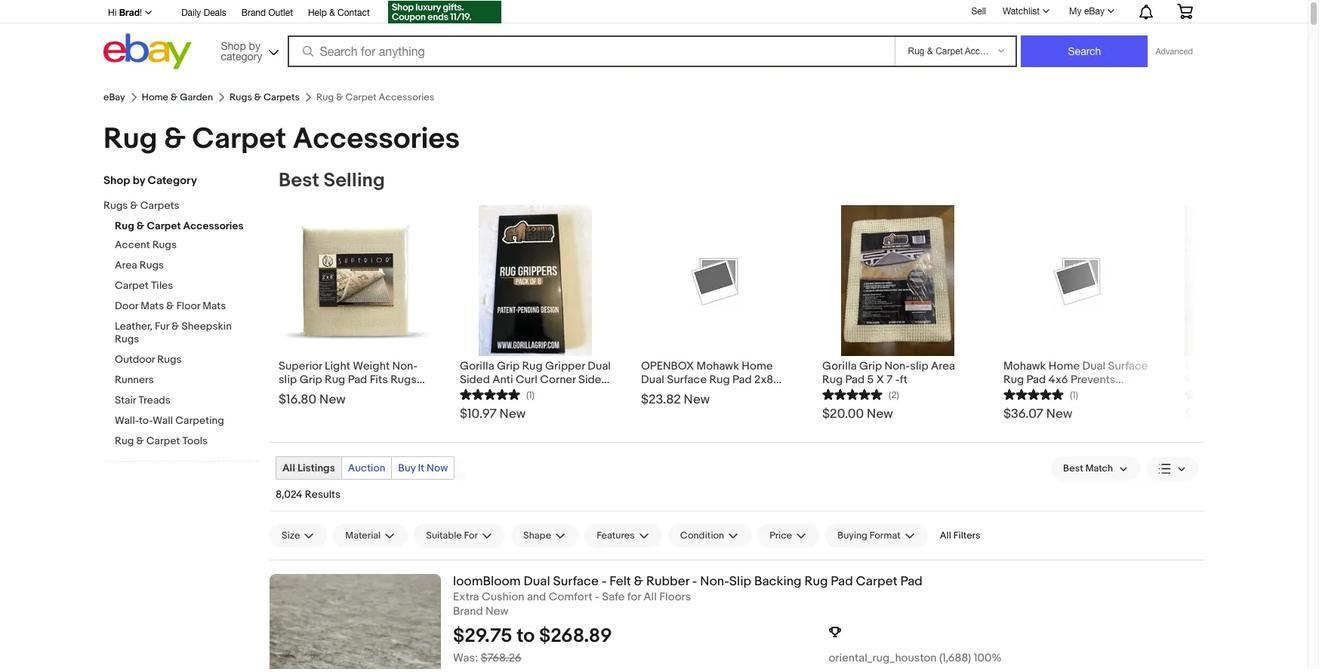 Task type: locate. For each thing, give the bounding box(es) containing it.
1 vertical spatial by
[[133, 174, 145, 188]]

carpets up the rug & carpet accessories
[[264, 91, 300, 103]]

shape button
[[511, 524, 578, 548]]

carpets
[[264, 91, 300, 103], [140, 199, 179, 212]]

1 vertical spatial home
[[742, 359, 773, 374]]

pad inside superior light weight non- slip grip rug pad fits rugs 6x9
[[348, 373, 367, 387]]

surface up "comfort"
[[553, 575, 599, 590]]

0 horizontal spatial (1) link
[[460, 387, 535, 402]]

0 vertical spatial all
[[282, 462, 295, 475]]

home inside openbox mohawk home dual surface rug pad 2x8 multi
[[742, 359, 773, 374]]

1 horizontal spatial surface
[[667, 373, 707, 387]]

5 out of 5 stars image for $10.97
[[460, 387, 520, 402]]

carpets for rugs & carpets rug & carpet accessories accent rugs area rugs carpet tiles door mats & floor mats leather, fur & sheepskin rugs outdoor rugs runners stair treads wall-to-wall carpeting rug & carpet tools
[[140, 199, 179, 212]]

- right 7
[[895, 373, 900, 387]]

100%
[[974, 651, 1002, 666]]

0 vertical spatial rugs & carpets link
[[230, 91, 300, 103]]

carpets inside rugs & carpets rug & carpet accessories accent rugs area rugs carpet tiles door mats & floor mats leather, fur & sheepskin rugs outdoor rugs runners stair treads wall-to-wall carpeting rug & carpet tools
[[140, 199, 179, 212]]

all for all filters
[[940, 530, 951, 542]]

for
[[464, 530, 478, 542]]

1 horizontal spatial mats
[[203, 300, 226, 313]]

1 gorilla from the left
[[460, 359, 494, 374]]

2 horizontal spatial non-
[[885, 359, 910, 374]]

1 vertical spatial all
[[940, 530, 951, 542]]

rugs right fits
[[390, 373, 417, 387]]

for
[[627, 590, 641, 605]]

(1,688)
[[939, 651, 971, 666]]

(1) link
[[460, 387, 535, 402], [1003, 387, 1078, 402]]

1 horizontal spatial (1) link
[[1003, 387, 1078, 402]]

shop
[[221, 40, 246, 52], [103, 174, 130, 188]]

ebay left "home & garden" at the top left
[[103, 91, 125, 103]]

$20.00 new
[[822, 407, 893, 422]]

gorilla left 5 in the bottom of the page
[[822, 359, 857, 374]]

0 horizontal spatial ebay
[[103, 91, 125, 103]]

1 horizontal spatial grip
[[497, 359, 520, 374]]

None submit
[[1021, 35, 1148, 67]]

best left match
[[1063, 463, 1083, 475]]

main content
[[270, 169, 1319, 670]]

1 (1) from the left
[[526, 390, 535, 402]]

rug right backing
[[804, 575, 828, 590]]

watchlist link
[[994, 2, 1056, 20]]

carpet up door
[[115, 279, 149, 292]]

superior
[[279, 359, 322, 374]]

(2) link
[[822, 387, 899, 402]]

(1)
[[526, 390, 535, 402], [1070, 390, 1078, 402]]

0 vertical spatial best
[[279, 169, 319, 193]]

dual right gripper
[[588, 359, 611, 374]]

1 horizontal spatial home
[[742, 359, 773, 374]]

1 mohawk from the left
[[697, 359, 739, 374]]

dual up "and" at bottom left
[[524, 575, 550, 590]]

2 mohawk from the left
[[1185, 359, 1227, 374]]

by inside the shop by category
[[249, 40, 260, 52]]

(1) for $10.97 new
[[526, 390, 535, 402]]

dual
[[588, 359, 611, 374], [641, 373, 664, 387], [524, 575, 550, 590]]

rugs up area rugs link
[[152, 239, 177, 251]]

grip inside the gorilla grip rug gripper dual sided anti curl corner side grippers 8 piece reu
[[497, 359, 520, 374]]

0 vertical spatial area
[[115, 259, 137, 272]]

(1) link up $10.97 new
[[460, 387, 535, 402]]

0 vertical spatial brand
[[241, 8, 266, 18]]

ebay inside account "navigation"
[[1084, 6, 1105, 17]]

anti
[[492, 373, 513, 387]]

1 horizontal spatial mohawk
[[1185, 359, 1227, 374]]

area right ft
[[931, 359, 955, 374]]

rug down ebay link
[[103, 122, 157, 157]]

rug & carpet tools link
[[115, 435, 258, 449]]

cushion
[[482, 590, 524, 605]]

grip
[[497, 359, 520, 374], [859, 359, 882, 374], [299, 373, 322, 387]]

wall-
[[115, 415, 139, 427]]

1 horizontal spatial non-
[[700, 575, 729, 590]]

& down category
[[254, 91, 261, 103]]

felt inside the loombloom dual surface - felt & rubber - non-slip backing rug pad carpet pad extra cushion and comfort - safe for all floors brand new
[[610, 575, 631, 590]]

5 out of 5 stars image up $76.91 new
[[1185, 387, 1245, 402]]

sided
[[460, 373, 490, 387]]

superior light weight non-slip grip rug pad fits rugs 6x9 image
[[279, 205, 430, 356]]

grip inside "gorilla grip non-slip area rug pad 5 x 7 -ft"
[[859, 359, 882, 374]]

gorilla grip rug gripper dual sided anti curl corner side grippers 8 piece reu image
[[479, 205, 592, 356]]

rug & carpet accessories
[[103, 122, 460, 157]]

1 horizontal spatial by
[[249, 40, 260, 52]]

rugs up tiles
[[140, 259, 164, 272]]

1 horizontal spatial area
[[931, 359, 955, 374]]

1 horizontal spatial gorilla
[[822, 359, 857, 374]]

2 (1) link from the left
[[1003, 387, 1078, 402]]

comfort
[[549, 590, 593, 605]]

new right $23.82
[[684, 393, 710, 408]]

oriental_rug_houston
[[829, 651, 937, 666]]

1 vertical spatial rugs & carpets link
[[103, 199, 247, 214]]

slip up '$16.80'
[[279, 373, 297, 387]]

2 (1) from the left
[[1070, 390, 1078, 402]]

0 vertical spatial home
[[142, 91, 168, 103]]

area inside "gorilla grip non-slip area rug pad 5 x 7 -ft"
[[931, 359, 955, 374]]

0 horizontal spatial slip
[[279, 373, 297, 387]]

rug up $20.00 on the bottom right of the page
[[822, 373, 843, 387]]

$16.80 new
[[279, 393, 346, 408]]

pad left fits
[[348, 373, 367, 387]]

rugs & carpets
[[230, 91, 300, 103]]

brand left outlet
[[241, 8, 266, 18]]

ebay
[[1084, 6, 1105, 17], [103, 91, 125, 103]]

0 horizontal spatial best
[[279, 169, 319, 193]]

new down light on the bottom left of the page
[[319, 393, 346, 408]]

slip right ft
[[910, 359, 928, 374]]

all
[[282, 462, 295, 475], [940, 530, 951, 542], [643, 590, 657, 605]]

by down the brand outlet link
[[249, 40, 260, 52]]

- left safe
[[595, 590, 599, 605]]

6x9
[[279, 387, 298, 401]]

1 vertical spatial area
[[931, 359, 955, 374]]

non- inside the loombloom dual surface - felt & rubber - non-slip backing rug pad carpet pad extra cushion and comfort - safe for all floors brand new
[[700, 575, 729, 590]]

0 vertical spatial carpets
[[264, 91, 300, 103]]

new for $23.82 new
[[684, 393, 710, 408]]

& inside account "navigation"
[[329, 8, 335, 18]]

new
[[319, 393, 346, 408], [684, 393, 710, 408], [500, 407, 526, 422], [867, 407, 893, 422], [1046, 407, 1072, 422], [1223, 407, 1249, 422], [485, 605, 508, 619]]

all inside button
[[940, 530, 951, 542]]

0 horizontal spatial all
[[282, 462, 295, 475]]

100
[[1305, 359, 1319, 374]]

all listings link
[[276, 458, 341, 479]]

1 horizontal spatial carpets
[[264, 91, 300, 103]]

5 out of 5 stars image up $20.00 new
[[822, 387, 883, 402]]

$10.97
[[460, 407, 497, 422]]

material
[[345, 530, 381, 542]]

0 vertical spatial ebay
[[1084, 6, 1105, 17]]

rug inside mohawk ultra premium 100 recycled felt rug pad 8'x
[[1258, 373, 1278, 387]]

2 horizontal spatial all
[[940, 530, 951, 542]]

best for best match
[[1063, 463, 1083, 475]]

gorilla inside the gorilla grip rug gripper dual sided anti curl corner side grippers 8 piece reu
[[460, 359, 494, 374]]

selling
[[324, 169, 385, 193]]

by for category
[[133, 174, 145, 188]]

1 horizontal spatial accessories
[[293, 122, 460, 157]]

1 horizontal spatial slip
[[910, 359, 928, 374]]

1 vertical spatial best
[[1063, 463, 1083, 475]]

non- down "condition" dropdown button
[[700, 575, 729, 590]]

all up 8,024
[[282, 462, 295, 475]]

& up for
[[634, 575, 643, 590]]

(1) link up $36.07 new
[[1003, 387, 1078, 402]]

1 (1) link from the left
[[460, 387, 535, 402]]

0 horizontal spatial (1)
[[526, 390, 535, 402]]

felt left premium
[[1236, 373, 1255, 387]]

now
[[427, 462, 448, 475]]

home & garden link
[[142, 91, 213, 103]]

grip up the 8
[[497, 359, 520, 374]]

1 horizontal spatial all
[[643, 590, 657, 605]]

gorilla grip rug gripper dual sided anti curl corner side grippers 8 piece reu link
[[460, 356, 611, 401]]

felt up safe
[[610, 575, 631, 590]]

$20.00
[[822, 407, 864, 422]]

1 horizontal spatial ebay
[[1084, 6, 1105, 17]]

8,024
[[276, 489, 303, 501]]

price button
[[757, 524, 819, 548]]

loombloom dual surface - felt & rubber - non-slip backing rug pad carpet pad link
[[453, 575, 1204, 590]]

treads
[[138, 394, 171, 407]]

0 horizontal spatial brand
[[241, 8, 266, 18]]

pad left 5 in the bottom of the page
[[845, 373, 865, 387]]

0 horizontal spatial by
[[133, 174, 145, 188]]

0 horizontal spatial accessories
[[183, 220, 244, 233]]

2 vertical spatial all
[[643, 590, 657, 605]]

shop for shop by category
[[103, 174, 130, 188]]

non- inside superior light weight non- slip grip rug pad fits rugs 6x9
[[392, 359, 418, 374]]

slip
[[910, 359, 928, 374], [279, 373, 297, 387]]

advanced
[[1156, 47, 1193, 56]]

0 horizontal spatial shop
[[103, 174, 130, 188]]

rug inside "gorilla grip non-slip area rug pad 5 x 7 -ft"
[[822, 373, 843, 387]]

rug inside superior light weight non- slip grip rug pad fits rugs 6x9
[[325, 373, 345, 387]]

area down "accent" at left top
[[115, 259, 137, 272]]

1 vertical spatial accessories
[[183, 220, 244, 233]]

1 horizontal spatial felt
[[1236, 373, 1255, 387]]

brad
[[119, 7, 140, 18]]

mats up the sheepskin
[[203, 300, 226, 313]]

rugs & carpets rug & carpet accessories accent rugs area rugs carpet tiles door mats & floor mats leather, fur & sheepskin rugs outdoor rugs runners stair treads wall-to-wall carpeting rug & carpet tools
[[103, 199, 244, 448]]

5 out of 5 stars image up $36.07 new
[[1003, 387, 1064, 402]]

5 out of 5 stars image for $20.00
[[822, 387, 883, 402]]

watchlist
[[1003, 6, 1040, 17]]

1 horizontal spatial dual
[[588, 359, 611, 374]]

shop left category on the left top of page
[[103, 174, 130, 188]]

carpet inside the loombloom dual surface - felt & rubber - non-slip backing rug pad carpet pad extra cushion and comfort - safe for all floors brand new
[[856, 575, 897, 590]]

shop by category button
[[214, 34, 282, 66]]

gorilla for $20.00 new
[[822, 359, 857, 374]]

1 5 out of 5 stars image from the left
[[460, 387, 520, 402]]

0 horizontal spatial carpets
[[140, 199, 179, 212]]

grip inside superior light weight non- slip grip rug pad fits rugs 6x9
[[299, 373, 322, 387]]

surface inside openbox mohawk home dual surface rug pad 2x8 multi
[[667, 373, 707, 387]]

outdoor rugs link
[[115, 353, 258, 368]]

top rated plus image
[[829, 627, 841, 639]]

floor
[[176, 300, 200, 313]]

area
[[115, 259, 137, 272], [931, 359, 955, 374]]

brand inside the loombloom dual surface - felt & rubber - non-slip backing rug pad carpet pad extra cushion and comfort - safe for all floors brand new
[[453, 605, 483, 619]]

& up "accent" at left top
[[137, 220, 145, 233]]

1 horizontal spatial shop
[[221, 40, 246, 52]]

slip inside superior light weight non- slip grip rug pad fits rugs 6x9
[[279, 373, 297, 387]]

0 horizontal spatial surface
[[553, 575, 599, 590]]

gorilla up grippers
[[460, 359, 494, 374]]

pad left 100
[[1281, 373, 1300, 387]]

brand up $29.75
[[453, 605, 483, 619]]

1 vertical spatial shop
[[103, 174, 130, 188]]

my ebay
[[1069, 6, 1105, 17]]

rug down wall-
[[115, 435, 134, 448]]

rugs & carpets link down category on the left top of page
[[103, 199, 247, 214]]

0 vertical spatial by
[[249, 40, 260, 52]]

best down the rug & carpet accessories
[[279, 169, 319, 193]]

safe
[[602, 590, 625, 605]]

rug up piece
[[522, 359, 543, 374]]

0 vertical spatial shop
[[221, 40, 246, 52]]

(1) down curl
[[526, 390, 535, 402]]

grip for $20.00
[[859, 359, 882, 374]]

by left category on the left top of page
[[133, 174, 145, 188]]

multi
[[641, 387, 666, 401]]

carpet down buying format dropdown button
[[856, 575, 897, 590]]

0 horizontal spatial dual
[[524, 575, 550, 590]]

dual inside openbox mohawk home dual surface rug pad 2x8 multi
[[641, 373, 664, 387]]

non- inside "gorilla grip non-slip area rug pad 5 x 7 -ft"
[[885, 359, 910, 374]]

2 gorilla from the left
[[822, 359, 857, 374]]

new down the 8
[[500, 407, 526, 422]]

1 horizontal spatial (1)
[[1070, 390, 1078, 402]]

all right for
[[643, 590, 657, 605]]

mohawk ultra premium 100 recycled felt rug pad 8'x10' 1/4 inch thick safe image
[[1185, 205, 1319, 356]]

0 horizontal spatial mohawk
[[697, 359, 739, 374]]

grip up $16.80 new on the left bottom of the page
[[299, 373, 322, 387]]

shop by category
[[221, 40, 262, 62]]

runners link
[[115, 374, 258, 388]]

non- right fits
[[392, 359, 418, 374]]

0 horizontal spatial home
[[142, 91, 168, 103]]

hi brad !
[[108, 7, 142, 18]]

surface up $23.82 new
[[667, 373, 707, 387]]

suitable for button
[[414, 524, 505, 548]]

1 horizontal spatial brand
[[453, 605, 483, 619]]

shop inside the shop by category
[[221, 40, 246, 52]]

pad down format
[[900, 575, 923, 590]]

0 horizontal spatial felt
[[610, 575, 631, 590]]

dual up $23.82
[[641, 373, 664, 387]]

all for all listings
[[282, 462, 295, 475]]

surface inside the loombloom dual surface - felt & rubber - non-slip backing rug pad carpet pad extra cushion and comfort - safe for all floors brand new
[[553, 575, 599, 590]]

mohawk left '2x8'
[[697, 359, 739, 374]]

5 out of 5 stars image
[[460, 387, 520, 402], [822, 387, 883, 402], [1003, 387, 1064, 402], [1185, 387, 1245, 402]]

1 vertical spatial felt
[[610, 575, 631, 590]]

accessories up accent rugs link
[[183, 220, 244, 233]]

0 horizontal spatial area
[[115, 259, 137, 272]]

shop down deals
[[221, 40, 246, 52]]

shop for shop by category
[[221, 40, 246, 52]]

wall-to-wall carpeting link
[[115, 415, 258, 429]]

2 horizontal spatial dual
[[641, 373, 664, 387]]

all left 'filters'
[[940, 530, 951, 542]]

0 horizontal spatial gorilla
[[460, 359, 494, 374]]

4 5 out of 5 stars image from the left
[[1185, 387, 1245, 402]]

wall
[[153, 415, 173, 427]]

gorilla grip rug gripper dual sided anti curl corner side grippers 8 piece reu
[[460, 359, 611, 401]]

mats up fur
[[141, 300, 164, 313]]

1 horizontal spatial best
[[1063, 463, 1083, 475]]

slip inside "gorilla grip non-slip area rug pad 5 x 7 -ft"
[[910, 359, 928, 374]]

0 horizontal spatial non-
[[392, 359, 418, 374]]

side
[[578, 373, 601, 387]]

0 horizontal spatial grip
[[299, 373, 322, 387]]

& down shop by category
[[130, 199, 138, 212]]

& right fur
[[172, 320, 179, 333]]

$768.26
[[481, 651, 521, 666]]

openbox mohawk home dual surface rug pad 2x8 multi image
[[686, 251, 747, 311]]

home & garden
[[142, 91, 213, 103]]

1 vertical spatial surface
[[553, 575, 599, 590]]

0 vertical spatial felt
[[1236, 373, 1255, 387]]

3 5 out of 5 stars image from the left
[[1003, 387, 1064, 402]]

2 5 out of 5 stars image from the left
[[822, 387, 883, 402]]

rugs & carpets link up the rug & carpet accessories
[[230, 91, 300, 103]]

mohawk left ultra
[[1185, 359, 1227, 374]]

best inside dropdown button
[[1063, 463, 1083, 475]]

(2)
[[889, 390, 899, 402]]

mohawk inside mohawk ultra premium 100 recycled felt rug pad 8'x
[[1185, 359, 1227, 374]]

rug up $16.80 new on the left bottom of the page
[[325, 373, 345, 387]]

new up $29.75
[[485, 605, 508, 619]]

new right $76.91
[[1223, 407, 1249, 422]]

category
[[221, 50, 262, 62]]

0 horizontal spatial mats
[[141, 300, 164, 313]]

5
[[867, 373, 874, 387]]

rugs up outdoor
[[115, 333, 139, 346]]

new down (2)
[[867, 407, 893, 422]]

suitable
[[426, 530, 462, 542]]

main content containing best selling
[[270, 169, 1319, 670]]

5 out of 5 stars image for $76.91
[[1185, 387, 1245, 402]]

rug left '2x8'
[[709, 373, 730, 387]]

1 vertical spatial brand
[[453, 605, 483, 619]]

surface
[[667, 373, 707, 387], [553, 575, 599, 590]]

0 vertical spatial surface
[[667, 373, 707, 387]]

rug up "accent" at left top
[[115, 220, 134, 233]]

ebay right my
[[1084, 6, 1105, 17]]

gorilla inside "gorilla grip non-slip area rug pad 5 x 7 -ft"
[[822, 359, 857, 374]]

& right "help"
[[329, 8, 335, 18]]

2 horizontal spatial grip
[[859, 359, 882, 374]]

new right $36.07
[[1046, 407, 1072, 422]]

non-
[[392, 359, 418, 374], [885, 359, 910, 374], [700, 575, 729, 590]]

x
[[876, 373, 884, 387]]

carpets down shop by category
[[140, 199, 179, 212]]

grip left 7
[[859, 359, 882, 374]]

daily
[[181, 8, 201, 18]]

gorilla grip non-slip area rug pad 5 x 7 -ft link
[[822, 356, 973, 387]]

5 out of 5 stars image up $10.97 new
[[460, 387, 520, 402]]

accessories up selling
[[293, 122, 460, 157]]

1 vertical spatial carpets
[[140, 199, 179, 212]]

non- right x
[[885, 359, 910, 374]]

pad left '2x8'
[[732, 373, 752, 387]]

(1) up $36.07 new
[[1070, 390, 1078, 402]]

rug right ultra
[[1258, 373, 1278, 387]]



Task type: vqa. For each thing, say whether or not it's contained in the screenshot.
$23.82 on the bottom
yes



Task type: describe. For each thing, give the bounding box(es) containing it.
8
[[508, 387, 515, 401]]

area inside rugs & carpets rug & carpet accessories accent rugs area rugs carpet tiles door mats & floor mats leather, fur & sheepskin rugs outdoor rugs runners stair treads wall-to-wall carpeting rug & carpet tools
[[115, 259, 137, 272]]

all filters button
[[934, 524, 986, 548]]

gorilla for $10.97 new
[[460, 359, 494, 374]]

$16.80
[[279, 393, 317, 408]]

$268.89
[[539, 625, 612, 648]]

8,024 results
[[276, 489, 341, 501]]

features
[[597, 530, 635, 542]]

$76.91 new
[[1185, 407, 1249, 422]]

reu
[[550, 387, 570, 401]]

$23.82 new
[[641, 393, 710, 408]]

2 mats from the left
[[203, 300, 226, 313]]

Search for anything text field
[[290, 37, 892, 66]]

grip for $10.97
[[497, 359, 520, 374]]

superior light weight non- slip grip rug pad fits rugs 6x9
[[279, 359, 418, 401]]

account navigation
[[100, 0, 1204, 26]]

door mats & floor mats link
[[115, 300, 258, 314]]

& left floor
[[166, 300, 174, 313]]

get the coupon image
[[388, 1, 501, 23]]

auction
[[348, 462, 385, 475]]

carpet down 'rugs & carpets'
[[192, 122, 286, 157]]

shop by category
[[103, 174, 197, 188]]

gorilla grip non-slip area rug pad 5 x 7 -ft image
[[841, 205, 954, 356]]

gorilla grip non-slip area rug pad 5 x 7 -ft
[[822, 359, 955, 387]]

advanced link
[[1148, 36, 1201, 66]]

dual inside the loombloom dual surface - felt & rubber - non-slip backing rug pad carpet pad extra cushion and comfort - safe for all floors brand new
[[524, 575, 550, 590]]

size
[[282, 530, 300, 542]]

new for $76.91 new
[[1223, 407, 1249, 422]]

brand outlet link
[[241, 5, 293, 22]]

- inside "gorilla grip non-slip area rug pad 5 x 7 -ft"
[[895, 373, 900, 387]]

tools
[[182, 435, 208, 448]]

area rugs link
[[115, 259, 258, 273]]

pad inside mohawk ultra premium 100 recycled felt rug pad 8'x
[[1281, 373, 1300, 387]]

5 out of 5 stars image for $36.07
[[1003, 387, 1064, 402]]

door
[[115, 300, 138, 313]]

new for $16.80 new
[[319, 393, 346, 408]]

& up category on the left top of page
[[164, 122, 186, 157]]

my
[[1069, 6, 1082, 17]]

rugs inside superior light weight non- slip grip rug pad fits rugs 6x9
[[390, 373, 417, 387]]

corner
[[540, 373, 576, 387]]

help & contact
[[308, 8, 370, 18]]

2x8
[[754, 373, 773, 387]]

- up safe
[[602, 575, 607, 590]]

accessories inside rugs & carpets rug & carpet accessories accent rugs area rugs carpet tiles door mats & floor mats leather, fur & sheepskin rugs outdoor rugs runners stair treads wall-to-wall carpeting rug & carpet tools
[[183, 220, 244, 233]]

piece
[[518, 387, 547, 401]]

1 vertical spatial ebay
[[103, 91, 125, 103]]

loombloom dual surface - felt & rubber - non-slip backing rug pad carpet pad image
[[270, 575, 441, 670]]

carpet up accent rugs link
[[147, 220, 181, 233]]

size button
[[270, 524, 327, 548]]

best match
[[1063, 463, 1113, 475]]

pad inside "gorilla grip non-slip area rug pad 5 x 7 -ft"
[[845, 373, 865, 387]]

carpeting
[[175, 415, 224, 427]]

all filters
[[940, 530, 980, 542]]

deals
[[204, 8, 226, 18]]

format
[[870, 530, 901, 542]]

listings
[[298, 462, 335, 475]]

category
[[148, 174, 197, 188]]

brand outlet
[[241, 8, 293, 18]]

(1) link for $10.97
[[460, 387, 535, 402]]

- right rubber
[[692, 575, 697, 590]]

rugs up runners link at the left of the page
[[157, 353, 182, 366]]

shop by category banner
[[100, 0, 1204, 73]]

rug inside the gorilla grip rug gripper dual sided anti curl corner side grippers 8 piece reu
[[522, 359, 543, 374]]

material button
[[333, 524, 408, 548]]

pad down buying
[[831, 575, 853, 590]]

buying
[[838, 530, 868, 542]]

$76.91
[[1185, 407, 1220, 422]]

match
[[1086, 463, 1113, 475]]

pad inside openbox mohawk home dual surface rug pad 2x8 multi
[[732, 373, 752, 387]]

new for $36.07 new
[[1046, 407, 1072, 422]]

garden
[[180, 91, 213, 103]]

curl
[[516, 373, 538, 387]]

felt inside mohawk ultra premium 100 recycled felt rug pad 8'x
[[1236, 373, 1255, 387]]

backing
[[754, 575, 802, 590]]

stair
[[115, 394, 136, 407]]

$36.07
[[1003, 407, 1043, 422]]

$29.75
[[453, 625, 512, 648]]

accent
[[115, 239, 150, 251]]

loombloom
[[453, 575, 521, 590]]

new for $20.00 new
[[867, 407, 893, 422]]

buy it now link
[[392, 458, 454, 479]]

by for category
[[249, 40, 260, 52]]

ft
[[900, 373, 908, 387]]

all inside the loombloom dual surface - felt & rubber - non-slip backing rug pad carpet pad extra cushion and comfort - safe for all floors brand new
[[643, 590, 657, 605]]

loombloom dual surface - felt & rubber - non-slip backing rug pad carpet pad extra cushion and comfort - safe for all floors brand new
[[453, 575, 923, 619]]

leather, fur & sheepskin rugs link
[[115, 320, 258, 347]]

to
[[517, 625, 535, 648]]

floors
[[659, 590, 691, 605]]

(1) for $36.07 new
[[1070, 390, 1078, 402]]

weight
[[353, 359, 390, 374]]

$23.82
[[641, 393, 681, 408]]

& down to-
[[136, 435, 144, 448]]

help
[[308, 8, 327, 18]]

mohawk inside openbox mohawk home dual surface rug pad 2x8 multi
[[697, 359, 739, 374]]

(1) link for $36.07
[[1003, 387, 1078, 402]]

filters
[[954, 530, 980, 542]]

best selling
[[279, 169, 385, 193]]

fits
[[370, 373, 388, 387]]

daily deals
[[181, 8, 226, 18]]

ultra
[[1230, 359, 1254, 374]]

sell
[[971, 6, 986, 16]]

results
[[305, 489, 341, 501]]

carpet tiles link
[[115, 279, 258, 294]]

gripper
[[545, 359, 585, 374]]

sheepskin
[[182, 320, 232, 333]]

!
[[140, 8, 142, 18]]

0 vertical spatial accessories
[[293, 122, 460, 157]]

rubber
[[646, 575, 689, 590]]

dual inside the gorilla grip rug gripper dual sided anti curl corner side grippers 8 piece reu
[[588, 359, 611, 374]]

rug inside the loombloom dual surface - felt & rubber - non-slip backing rug pad carpet pad extra cushion and comfort - safe for all floors brand new
[[804, 575, 828, 590]]

view: list view image
[[1158, 461, 1186, 477]]

& left the garden
[[171, 91, 178, 103]]

your shopping cart image
[[1176, 4, 1194, 19]]

brand inside account "navigation"
[[241, 8, 266, 18]]

mohawk home dual surface rug pad 4x6 prevents bunching slipping while vacuuming image
[[1049, 251, 1109, 311]]

new for $10.97 new
[[500, 407, 526, 422]]

extra
[[453, 590, 479, 605]]

buy it now
[[398, 462, 448, 475]]

outlet
[[268, 8, 293, 18]]

it
[[418, 462, 424, 475]]

rugs down category
[[230, 91, 252, 103]]

mohawk ultra premium 100 recycled felt rug pad 8'x link
[[1185, 356, 1319, 401]]

best for best selling
[[279, 169, 319, 193]]

premium
[[1257, 359, 1302, 374]]

rugs down shop by category
[[103, 199, 128, 212]]

none submit inside shop by category banner
[[1021, 35, 1148, 67]]

auction link
[[342, 458, 391, 479]]

carpets for rugs & carpets
[[264, 91, 300, 103]]

oriental_rug_houston (1,688) 100%
[[829, 651, 1002, 666]]

condition button
[[668, 524, 751, 548]]

carpet down the wall
[[146, 435, 180, 448]]

was:
[[453, 651, 478, 666]]

to-
[[139, 415, 153, 427]]

& inside the loombloom dual surface - felt & rubber - non-slip backing rug pad carpet pad extra cushion and comfort - safe for all floors brand new
[[634, 575, 643, 590]]

outdoor
[[115, 353, 155, 366]]

1 mats from the left
[[141, 300, 164, 313]]

fur
[[155, 320, 169, 333]]

rug inside openbox mohawk home dual surface rug pad 2x8 multi
[[709, 373, 730, 387]]

all listings
[[282, 462, 335, 475]]

new inside the loombloom dual surface - felt & rubber - non-slip backing rug pad carpet pad extra cushion and comfort - safe for all floors brand new
[[485, 605, 508, 619]]



